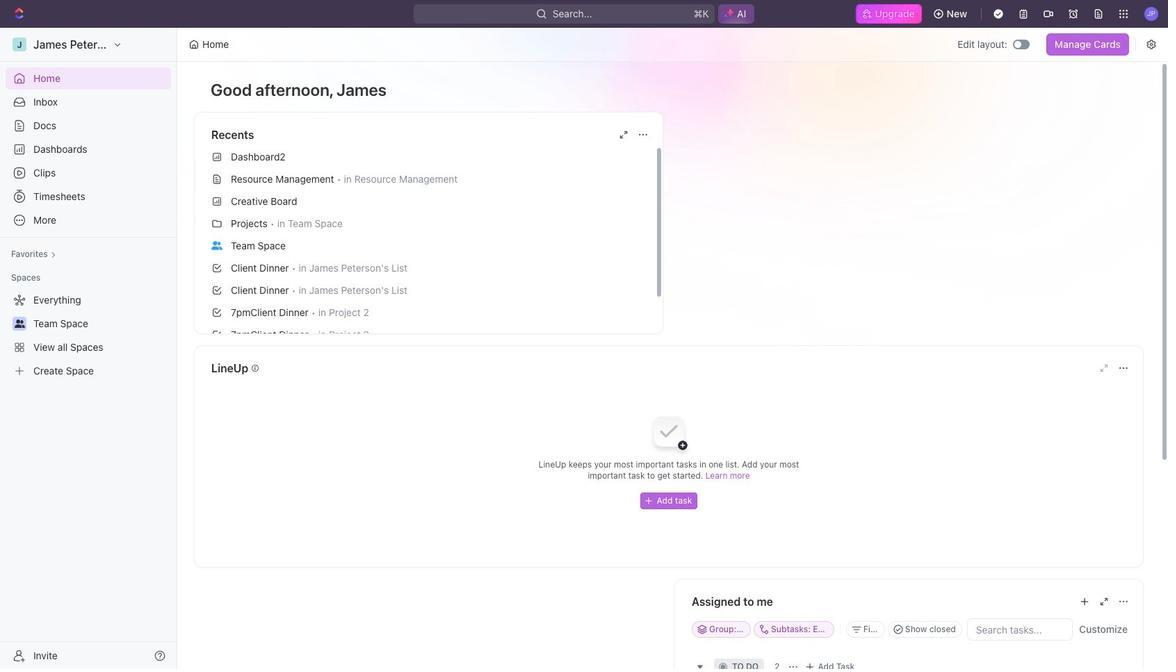 Task type: describe. For each thing, give the bounding box(es) containing it.
user group image inside tree
[[14, 320, 25, 328]]

sidebar navigation
[[0, 28, 180, 670]]

james peterson's workspace, , element
[[13, 38, 26, 51]]



Task type: locate. For each thing, give the bounding box(es) containing it.
tree
[[6, 289, 171, 382]]

1 horizontal spatial user group image
[[211, 241, 222, 250]]

tree inside sidebar navigation
[[6, 289, 171, 382]]

Search tasks... text field
[[968, 619, 1072, 640]]

1 vertical spatial user group image
[[14, 320, 25, 328]]

0 horizontal spatial user group image
[[14, 320, 25, 328]]

user group image
[[211, 241, 222, 250], [14, 320, 25, 328]]

0 vertical spatial user group image
[[211, 241, 222, 250]]



Task type: vqa. For each thing, say whether or not it's contained in the screenshot.
user group icon to the left
yes



